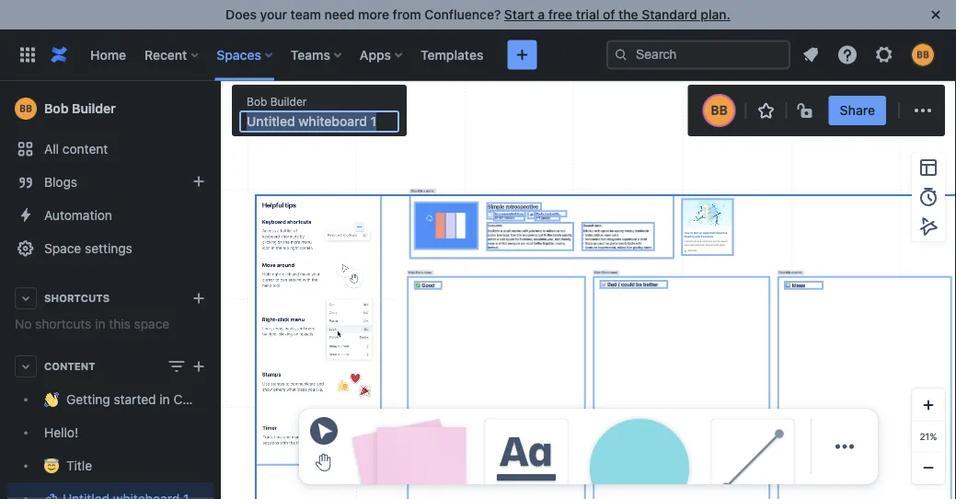 Task type: locate. For each thing, give the bounding box(es) containing it.
bob builder link up untitled whiteboard field
[[247, 93, 307, 109]]

shortcuts
[[35, 316, 92, 332]]

getting
[[66, 392, 110, 407]]

recent
[[145, 47, 187, 62]]

trial
[[576, 7, 600, 22]]

0 horizontal spatial bob builder
[[44, 101, 116, 116]]

share
[[841, 103, 876, 118]]

title link
[[7, 449, 214, 483]]

0 horizontal spatial in
[[95, 316, 105, 332]]

no shortcuts in this space
[[15, 316, 170, 332]]

create content image inside global element
[[512, 44, 534, 66]]

create content image inside space element
[[188, 356, 210, 378]]

team
[[291, 7, 321, 22]]

recent button
[[139, 40, 206, 70]]

title
[[66, 458, 92, 473]]

confluence image
[[48, 44, 70, 66], [48, 44, 70, 66]]

1 horizontal spatial create content image
[[512, 44, 534, 66]]

in
[[95, 316, 105, 332], [160, 392, 170, 407]]

tree
[[7, 383, 242, 499]]

automation
[[44, 208, 112, 223]]

of
[[603, 7, 616, 22]]

builder up untitled whiteboard field
[[271, 95, 307, 108]]

tree containing getting started in confluence
[[7, 383, 242, 499]]

0 horizontal spatial create content image
[[188, 356, 210, 378]]

apps
[[360, 47, 391, 62]]

all content
[[44, 141, 108, 157]]

spaces
[[217, 47, 261, 62]]

bob up all
[[44, 101, 69, 116]]

in inside tree
[[160, 392, 170, 407]]

bob builder link
[[7, 90, 214, 127], [247, 93, 307, 109]]

content button
[[7, 350, 214, 383]]

confluence?
[[425, 7, 501, 22]]

builder
[[271, 95, 307, 108], [72, 101, 116, 116]]

bob builder up all content
[[44, 101, 116, 116]]

bob
[[247, 95, 267, 108], [44, 101, 69, 116]]

bob builder
[[247, 95, 307, 108], [44, 101, 116, 116]]

create content image up confluence
[[188, 356, 210, 378]]

no restrictions image
[[796, 99, 818, 122]]

in right started
[[160, 392, 170, 407]]

settings
[[85, 241, 132, 256]]

bob builder up untitled whiteboard field
[[247, 95, 307, 108]]

0 vertical spatial create content image
[[512, 44, 534, 66]]

in for started
[[160, 392, 170, 407]]

0 horizontal spatial bob
[[44, 101, 69, 116]]

templates
[[421, 47, 484, 62]]

0 horizontal spatial builder
[[72, 101, 116, 116]]

space settings
[[44, 241, 132, 256]]

share button
[[830, 96, 887, 125]]

started
[[114, 392, 156, 407]]

create content image down the start
[[512, 44, 534, 66]]

teams button
[[285, 40, 349, 70]]

1 vertical spatial in
[[160, 392, 170, 407]]

1 vertical spatial create content image
[[188, 356, 210, 378]]

from
[[393, 7, 422, 22]]

hello! link
[[7, 416, 214, 449]]

star image
[[756, 99, 778, 122]]

search image
[[614, 47, 629, 62]]

banner
[[0, 29, 957, 81]]

spaces button
[[211, 40, 280, 70]]

does
[[226, 7, 257, 22]]

0 vertical spatial in
[[95, 316, 105, 332]]

bob builder inside space element
[[44, 101, 116, 116]]

builder up content
[[72, 101, 116, 116]]

in left this
[[95, 316, 105, 332]]

1 horizontal spatial in
[[160, 392, 170, 407]]

content
[[62, 141, 108, 157]]

bob right collapse sidebar image on the left top of the page
[[247, 95, 267, 108]]

notification icon image
[[800, 44, 822, 66]]

bob inside space element
[[44, 101, 69, 116]]

bob builder link up all content link
[[7, 90, 214, 127]]

create content image
[[512, 44, 534, 66], [188, 356, 210, 378]]

standard
[[642, 7, 698, 22]]

teams
[[291, 47, 331, 62]]

automation link
[[7, 199, 214, 232]]

free
[[549, 7, 573, 22]]



Task type: describe. For each thing, give the bounding box(es) containing it.
start a free trial of the standard plan. link
[[505, 7, 731, 22]]

the
[[619, 7, 639, 22]]

1 horizontal spatial bob builder
[[247, 95, 307, 108]]

shortcuts button
[[7, 282, 214, 315]]

bob builder image
[[705, 96, 735, 125]]

space settings link
[[7, 232, 214, 265]]

start
[[505, 7, 535, 22]]

space
[[44, 241, 81, 256]]

content
[[44, 361, 95, 373]]

1 horizontal spatial bob
[[247, 95, 267, 108]]

blogs link
[[7, 166, 214, 199]]

this
[[109, 316, 131, 332]]

collapse sidebar image
[[201, 90, 241, 127]]

help icon image
[[837, 44, 859, 66]]

plan.
[[701, 7, 731, 22]]

a
[[538, 7, 545, 22]]

create a blog image
[[188, 170, 210, 192]]

all content link
[[7, 133, 214, 166]]

more
[[358, 7, 390, 22]]

builder inside space element
[[72, 101, 116, 116]]

global element
[[11, 29, 607, 81]]

home
[[90, 47, 126, 62]]

Untitled whiteboard field
[[241, 112, 398, 131]]

does your team need more from confluence? start a free trial of the standard plan.
[[226, 7, 731, 22]]

Search field
[[607, 40, 791, 70]]

apps button
[[354, 40, 410, 70]]

change view image
[[166, 356, 188, 378]]

1 horizontal spatial bob builder link
[[247, 93, 307, 109]]

hello!
[[44, 425, 78, 440]]

tree inside space element
[[7, 383, 242, 499]]

close image
[[926, 4, 948, 26]]

confluence
[[174, 392, 242, 407]]

shortcuts
[[44, 292, 110, 304]]

space element
[[0, 81, 242, 499]]

no
[[15, 316, 32, 332]]

more actions image
[[913, 99, 935, 122]]

in for shortcuts
[[95, 316, 105, 332]]

all
[[44, 141, 59, 157]]

space
[[134, 316, 170, 332]]

getting started in confluence
[[66, 392, 242, 407]]

your
[[260, 7, 287, 22]]

blogs
[[44, 175, 77, 190]]

0 horizontal spatial bob builder link
[[7, 90, 214, 127]]

1 horizontal spatial builder
[[271, 95, 307, 108]]

need
[[325, 7, 355, 22]]

add shortcut image
[[188, 287, 210, 309]]

templates link
[[415, 40, 489, 70]]

home link
[[85, 40, 132, 70]]

settings icon image
[[874, 44, 896, 66]]

appswitcher icon image
[[17, 44, 39, 66]]

getting started in confluence link
[[7, 383, 242, 416]]

banner containing home
[[0, 29, 957, 81]]



Task type: vqa. For each thing, say whether or not it's contained in the screenshot.
the Bob Builder in the Space element
yes



